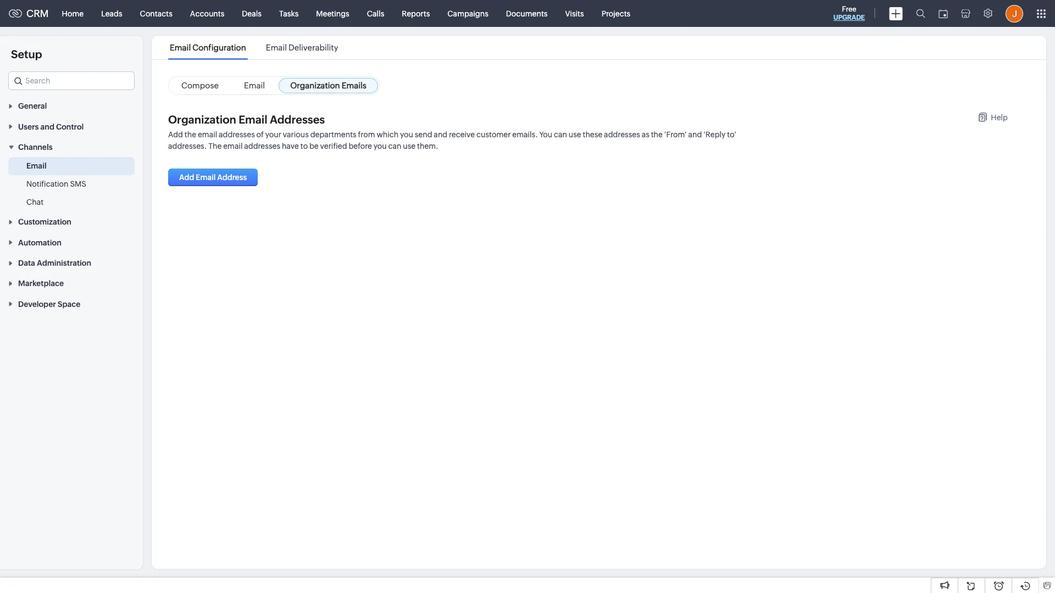 Task type: describe. For each thing, give the bounding box(es) containing it.
crm
[[26, 8, 49, 19]]

profile image
[[1006, 5, 1023, 22]]

compose
[[181, 81, 219, 90]]

notification sms link
[[26, 179, 86, 190]]

documents
[[506, 9, 548, 18]]

campaigns link
[[439, 0, 497, 27]]

free upgrade
[[834, 5, 865, 21]]

customization button
[[0, 212, 143, 232]]

1 horizontal spatial email link
[[232, 78, 277, 93]]

sms
[[70, 180, 86, 189]]

notification sms
[[26, 180, 86, 189]]

0 vertical spatial email
[[198, 130, 217, 139]]

projects
[[602, 9, 630, 18]]

general
[[18, 102, 47, 111]]

email link inside channels region
[[26, 160, 47, 171]]

addresses down organization email addresses
[[219, 130, 255, 139]]

help
[[991, 113, 1008, 122]]

create menu element
[[883, 0, 910, 27]]

leads
[[101, 9, 122, 18]]

deals link
[[233, 0, 270, 27]]

add the email addresses of your various departments from which you send and receive customer emails. you can use these addresses as the 'from' and 'reply to' addresses. the email addresses have to be verified before you can use them.
[[168, 130, 736, 151]]

channels
[[18, 143, 53, 152]]

organization emails
[[290, 81, 367, 90]]

1 horizontal spatial email
[[223, 142, 243, 151]]

which
[[377, 130, 399, 139]]

reports
[[402, 9, 430, 18]]

users
[[18, 122, 39, 131]]

departments
[[310, 130, 356, 139]]

meetings link
[[307, 0, 358, 27]]

contacts link
[[131, 0, 181, 27]]

have
[[282, 142, 299, 151]]

configuration
[[192, 43, 246, 52]]

visits link
[[556, 0, 593, 27]]

profile element
[[999, 0, 1030, 27]]

email deliverability link
[[264, 43, 340, 52]]

'reply
[[704, 130, 726, 139]]

reports link
[[393, 0, 439, 27]]

data
[[18, 259, 35, 268]]

leads link
[[92, 0, 131, 27]]

search image
[[916, 9, 925, 18]]

add for add email address
[[179, 173, 194, 182]]

as
[[642, 130, 649, 139]]

organization email addresses
[[168, 113, 325, 126]]

address
[[217, 173, 247, 182]]

list containing email configuration
[[160, 36, 348, 59]]

setup
[[11, 48, 42, 60]]

organization for organization emails
[[290, 81, 340, 90]]

deals
[[242, 9, 262, 18]]

email down tasks at the left of the page
[[266, 43, 287, 52]]

customer
[[476, 130, 511, 139]]

be
[[309, 142, 319, 151]]

visits
[[565, 9, 584, 18]]

control
[[56, 122, 84, 131]]

addresses.
[[168, 142, 207, 151]]

add for add the email addresses of your various departments from which you send and receive customer emails. you can use these addresses as the 'from' and 'reply to' addresses. the email addresses have to be verified before you can use them.
[[168, 130, 183, 139]]

email inside channels region
[[26, 162, 47, 170]]

crm link
[[9, 8, 49, 19]]

email deliverability
[[266, 43, 338, 52]]

email left configuration
[[170, 43, 191, 52]]

free
[[842, 5, 857, 13]]

automation button
[[0, 232, 143, 253]]

deliverability
[[289, 43, 338, 52]]

various
[[283, 130, 309, 139]]

campaigns
[[448, 9, 488, 18]]

emails.
[[512, 130, 538, 139]]

organization for organization email addresses
[[168, 113, 236, 126]]

organization emails link
[[279, 78, 378, 93]]

accounts
[[190, 9, 224, 18]]

your
[[265, 130, 281, 139]]

chat
[[26, 198, 44, 207]]

them.
[[417, 142, 438, 151]]

receive
[[449, 130, 475, 139]]

create menu image
[[889, 7, 903, 20]]

of
[[256, 130, 264, 139]]

emails
[[342, 81, 367, 90]]

calls
[[367, 9, 384, 18]]

data administration
[[18, 259, 91, 268]]



Task type: locate. For each thing, give the bounding box(es) containing it.
home
[[62, 9, 84, 18]]

automation
[[18, 238, 61, 247]]

projects link
[[593, 0, 639, 27]]

and right send
[[434, 130, 447, 139]]

you
[[539, 130, 552, 139]]

and inside dropdown button
[[40, 122, 54, 131]]

email link down channels
[[26, 160, 47, 171]]

chat link
[[26, 197, 44, 208]]

email inside button
[[196, 173, 216, 182]]

addresses left as
[[604, 130, 640, 139]]

organization down deliverability
[[290, 81, 340, 90]]

from
[[358, 130, 375, 139]]

users and control
[[18, 122, 84, 131]]

add inside 'add the email addresses of your various departments from which you send and receive customer emails. you can use these addresses as the 'from' and 'reply to' addresses. the email addresses have to be verified before you can use them.'
[[168, 130, 183, 139]]

0 vertical spatial organization
[[290, 81, 340, 90]]

0 vertical spatial you
[[400, 130, 413, 139]]

developer space
[[18, 300, 80, 309]]

1 horizontal spatial can
[[554, 130, 567, 139]]

0 vertical spatial add
[[168, 130, 183, 139]]

add down "addresses."
[[179, 173, 194, 182]]

0 horizontal spatial you
[[374, 142, 387, 151]]

to
[[300, 142, 308, 151]]

verified
[[320, 142, 347, 151]]

the up "addresses."
[[185, 130, 196, 139]]

and
[[40, 122, 54, 131], [434, 130, 447, 139], [688, 130, 702, 139]]

calls link
[[358, 0, 393, 27]]

None field
[[8, 71, 135, 90]]

notification
[[26, 180, 68, 189]]

1 horizontal spatial use
[[569, 130, 581, 139]]

before
[[349, 142, 372, 151]]

Search text field
[[9, 72, 134, 90]]

home link
[[53, 0, 92, 27]]

compose link
[[170, 78, 230, 93]]

email right the on the left top of page
[[223, 142, 243, 151]]

developer
[[18, 300, 56, 309]]

email up the on the left top of page
[[198, 130, 217, 139]]

1 vertical spatial email link
[[26, 160, 47, 171]]

email link
[[232, 78, 277, 93], [26, 160, 47, 171]]

email down channels
[[26, 162, 47, 170]]

tasks
[[279, 9, 299, 18]]

1 horizontal spatial and
[[434, 130, 447, 139]]

use left 'these' on the top right of the page
[[569, 130, 581, 139]]

meetings
[[316, 9, 349, 18]]

1 vertical spatial email
[[223, 142, 243, 151]]

and left "'reply"
[[688, 130, 702, 139]]

add inside button
[[179, 173, 194, 182]]

0 horizontal spatial email link
[[26, 160, 47, 171]]

you
[[400, 130, 413, 139], [374, 142, 387, 151]]

addresses down of
[[244, 142, 280, 151]]

0 horizontal spatial and
[[40, 122, 54, 131]]

can right you
[[554, 130, 567, 139]]

1 the from the left
[[185, 130, 196, 139]]

marketplace
[[18, 279, 64, 288]]

upgrade
[[834, 14, 865, 21]]

add
[[168, 130, 183, 139], [179, 173, 194, 182]]

data administration button
[[0, 253, 143, 273]]

general button
[[0, 96, 143, 116]]

0 vertical spatial use
[[569, 130, 581, 139]]

contacts
[[140, 9, 172, 18]]

'from'
[[664, 130, 687, 139]]

1 horizontal spatial organization
[[290, 81, 340, 90]]

the
[[208, 142, 222, 151]]

these
[[583, 130, 602, 139]]

1 vertical spatial can
[[388, 142, 401, 151]]

1 horizontal spatial you
[[400, 130, 413, 139]]

the right as
[[651, 130, 663, 139]]

email configuration
[[170, 43, 246, 52]]

0 vertical spatial email link
[[232, 78, 277, 93]]

addresses
[[270, 113, 325, 126]]

addresses
[[219, 130, 255, 139], [604, 130, 640, 139], [244, 142, 280, 151]]

1 horizontal spatial the
[[651, 130, 663, 139]]

list
[[160, 36, 348, 59]]

use
[[569, 130, 581, 139], [403, 142, 416, 151]]

channels region
[[0, 157, 143, 212]]

email left 'address'
[[196, 173, 216, 182]]

documents link
[[497, 0, 556, 27]]

send
[[415, 130, 432, 139]]

1 vertical spatial add
[[179, 173, 194, 182]]

email link up organization email addresses
[[232, 78, 277, 93]]

organization inside "link"
[[290, 81, 340, 90]]

0 horizontal spatial use
[[403, 142, 416, 151]]

and right users
[[40, 122, 54, 131]]

space
[[58, 300, 80, 309]]

to'
[[727, 130, 736, 139]]

you left send
[[400, 130, 413, 139]]

0 horizontal spatial the
[[185, 130, 196, 139]]

email
[[170, 43, 191, 52], [266, 43, 287, 52], [244, 81, 265, 90], [239, 113, 267, 126], [26, 162, 47, 170], [196, 173, 216, 182]]

add up "addresses."
[[168, 130, 183, 139]]

search element
[[910, 0, 932, 27]]

users and control button
[[0, 116, 143, 137]]

0 horizontal spatial email
[[198, 130, 217, 139]]

email up organization email addresses
[[244, 81, 265, 90]]

developer space button
[[0, 294, 143, 314]]

you down which
[[374, 142, 387, 151]]

2 horizontal spatial and
[[688, 130, 702, 139]]

1 vertical spatial you
[[374, 142, 387, 151]]

0 horizontal spatial organization
[[168, 113, 236, 126]]

email
[[198, 130, 217, 139], [223, 142, 243, 151]]

customization
[[18, 218, 71, 227]]

2 the from the left
[[651, 130, 663, 139]]

use down send
[[403, 142, 416, 151]]

administration
[[37, 259, 91, 268]]

the
[[185, 130, 196, 139], [651, 130, 663, 139]]

can down which
[[388, 142, 401, 151]]

1 vertical spatial organization
[[168, 113, 236, 126]]

tasks link
[[270, 0, 307, 27]]

0 vertical spatial can
[[554, 130, 567, 139]]

add email address
[[179, 173, 247, 182]]

email up of
[[239, 113, 267, 126]]

1 vertical spatial use
[[403, 142, 416, 151]]

email configuration link
[[168, 43, 248, 52]]

organization up the on the left top of page
[[168, 113, 236, 126]]

marketplace button
[[0, 273, 143, 294]]

add email address button
[[168, 169, 258, 186]]

0 horizontal spatial can
[[388, 142, 401, 151]]

channels button
[[0, 137, 143, 157]]

accounts link
[[181, 0, 233, 27]]

calendar image
[[939, 9, 948, 18]]



